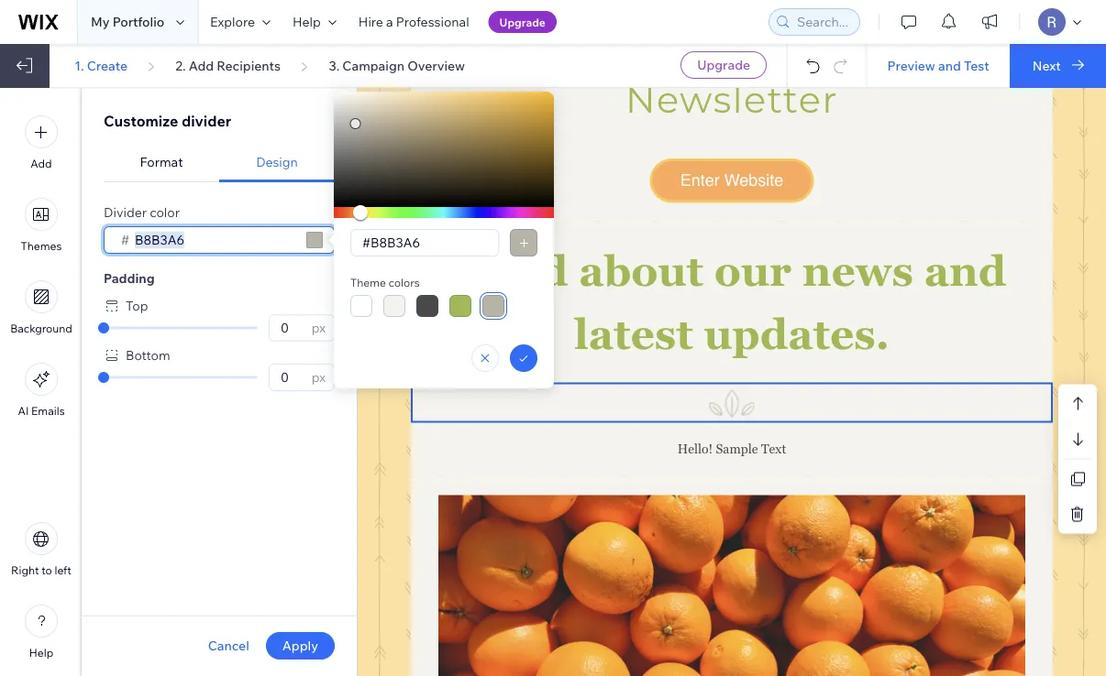 Task type: describe. For each thing, give the bounding box(es) containing it.
themes button
[[21, 198, 62, 253]]

news
[[802, 248, 914, 295]]

professional
[[396, 14, 469, 30]]

sample
[[716, 442, 758, 457]]

2. add recipients
[[175, 57, 281, 73]]

0 vertical spatial and
[[938, 57, 961, 73]]

emails
[[31, 405, 65, 418]]

theme colors
[[350, 276, 420, 290]]

#
[[121, 232, 129, 248]]

format
[[140, 154, 183, 170]]

3.
[[329, 57, 340, 73]]

and inside the read about our news and latest updates.
[[924, 248, 1007, 295]]

0 horizontal spatial help button
[[25, 605, 58, 660]]

read
[[457, 248, 568, 295]]

ai
[[18, 405, 29, 418]]

0 horizontal spatial help
[[29, 647, 53, 660]]

right
[[11, 564, 39, 578]]

Search... field
[[792, 9, 854, 35]]

portfolio
[[113, 14, 164, 30]]

website
[[724, 171, 784, 190]]

top
[[126, 298, 148, 314]]

ai emails button
[[18, 363, 65, 418]]

px for bottom
[[312, 370, 326, 386]]

about
[[579, 248, 704, 295]]

design button
[[219, 143, 335, 183]]

hire
[[358, 14, 383, 30]]

customize divider
[[104, 112, 231, 130]]

preview and test
[[887, 57, 990, 73]]

recipients
[[217, 57, 281, 73]]

0 vertical spatial upgrade button
[[489, 11, 557, 33]]

1.
[[74, 57, 84, 73]]

upgrade for upgrade button to the top
[[500, 15, 546, 29]]

upgrade for the bottom upgrade button
[[697, 57, 750, 73]]

ai emails
[[18, 405, 65, 418]]

left
[[55, 564, 71, 578]]

2.
[[175, 57, 186, 73]]

colors
[[389, 276, 420, 290]]

add inside button
[[31, 157, 52, 171]]

updates.
[[704, 311, 890, 359]]

test
[[964, 57, 990, 73]]

0 vertical spatial help
[[293, 14, 321, 30]]

1. create
[[74, 57, 128, 73]]

1. create link
[[74, 57, 128, 74]]

divider
[[182, 112, 231, 130]]

my
[[91, 14, 110, 30]]

background
[[10, 322, 72, 336]]

cancel
[[208, 638, 249, 654]]

0 vertical spatial add
[[189, 57, 214, 73]]



Task type: locate. For each thing, give the bounding box(es) containing it.
0 vertical spatial help button
[[282, 0, 347, 44]]

help button up 3. on the top of the page
[[282, 0, 347, 44]]

1 vertical spatial px
[[312, 370, 326, 386]]

customize
[[104, 112, 178, 130]]

themes
[[21, 239, 62, 253]]

1 vertical spatial help
[[29, 647, 53, 660]]

1 px from the top
[[312, 320, 326, 336]]

enter
[[680, 171, 720, 190]]

upgrade button
[[489, 11, 557, 33], [681, 51, 767, 79]]

color
[[150, 205, 180, 221]]

hello!
[[678, 442, 713, 457]]

upgrade
[[500, 15, 546, 29], [697, 57, 750, 73]]

padding
[[104, 271, 155, 287]]

next button
[[1010, 44, 1106, 88]]

my portfolio
[[91, 14, 164, 30]]

read about our news and latest updates.
[[457, 248, 1017, 359]]

upgrade right professional
[[500, 15, 546, 29]]

1 vertical spatial add
[[31, 157, 52, 171]]

0 vertical spatial upgrade
[[500, 15, 546, 29]]

campaign
[[342, 57, 405, 73]]

help button down right to left
[[25, 605, 58, 660]]

1 horizontal spatial help button
[[282, 0, 347, 44]]

apply
[[282, 638, 318, 654]]

next
[[1033, 57, 1061, 73]]

create
[[87, 57, 128, 73]]

explore
[[210, 14, 255, 30]]

hire a professional link
[[347, 0, 480, 44]]

divider
[[104, 205, 147, 221]]

overview
[[407, 57, 465, 73]]

px for top
[[312, 320, 326, 336]]

add right '2.'
[[189, 57, 214, 73]]

a
[[386, 14, 393, 30]]

right to left
[[11, 564, 71, 578]]

help button
[[282, 0, 347, 44], [25, 605, 58, 660]]

1 horizontal spatial help
[[293, 14, 321, 30]]

right to left button
[[11, 523, 71, 578]]

enter website link
[[653, 161, 811, 200]]

preview
[[887, 57, 935, 73]]

None field
[[129, 227, 301, 253]]

enter website
[[680, 171, 784, 190]]

background button
[[10, 281, 72, 336]]

help down right to left
[[29, 647, 53, 660]]

help
[[293, 14, 321, 30], [29, 647, 53, 660]]

0 vertical spatial px
[[312, 320, 326, 336]]

cancel button
[[208, 638, 249, 655]]

bottom
[[126, 348, 170, 364]]

latest
[[574, 311, 693, 359]]

theme
[[350, 276, 386, 290]]

upgrade up newsletter
[[697, 57, 750, 73]]

1 horizontal spatial upgrade button
[[681, 51, 767, 79]]

0 horizontal spatial upgrade
[[500, 15, 546, 29]]

0 horizontal spatial upgrade button
[[489, 11, 557, 33]]

help left hire
[[293, 14, 321, 30]]

hire a professional
[[358, 14, 469, 30]]

add button
[[25, 116, 58, 171]]

tab list
[[104, 143, 335, 183]]

2 px from the top
[[312, 370, 326, 386]]

format button
[[104, 143, 219, 183]]

add up themes button
[[31, 157, 52, 171]]

2. add recipients link
[[175, 57, 281, 74]]

0 horizontal spatial add
[[31, 157, 52, 171]]

None text field
[[275, 316, 306, 341], [275, 365, 306, 391], [275, 316, 306, 341], [275, 365, 306, 391]]

1 vertical spatial upgrade button
[[681, 51, 767, 79]]

1 vertical spatial upgrade
[[697, 57, 750, 73]]

3. campaign overview
[[329, 57, 465, 73]]

1 vertical spatial help button
[[25, 605, 58, 660]]

apply button
[[266, 633, 335, 660]]

divider color
[[104, 205, 180, 221]]

hello! sample text
[[678, 442, 786, 457]]

px
[[312, 320, 326, 336], [312, 370, 326, 386]]

design
[[256, 154, 298, 170]]

text
[[761, 442, 786, 457]]

1 horizontal spatial add
[[189, 57, 214, 73]]

and
[[938, 57, 961, 73], [924, 248, 1007, 295]]

3. campaign overview link
[[329, 57, 465, 74]]

tab list containing format
[[104, 143, 335, 183]]

newsletter
[[626, 78, 838, 122]]

to
[[41, 564, 52, 578]]

add
[[189, 57, 214, 73], [31, 157, 52, 171]]

our
[[714, 248, 792, 295]]

1 horizontal spatial upgrade
[[697, 57, 750, 73]]

No fill field
[[357, 230, 493, 256]]

1 vertical spatial and
[[924, 248, 1007, 295]]



Task type: vqa. For each thing, say whether or not it's contained in the screenshot.
Professional
yes



